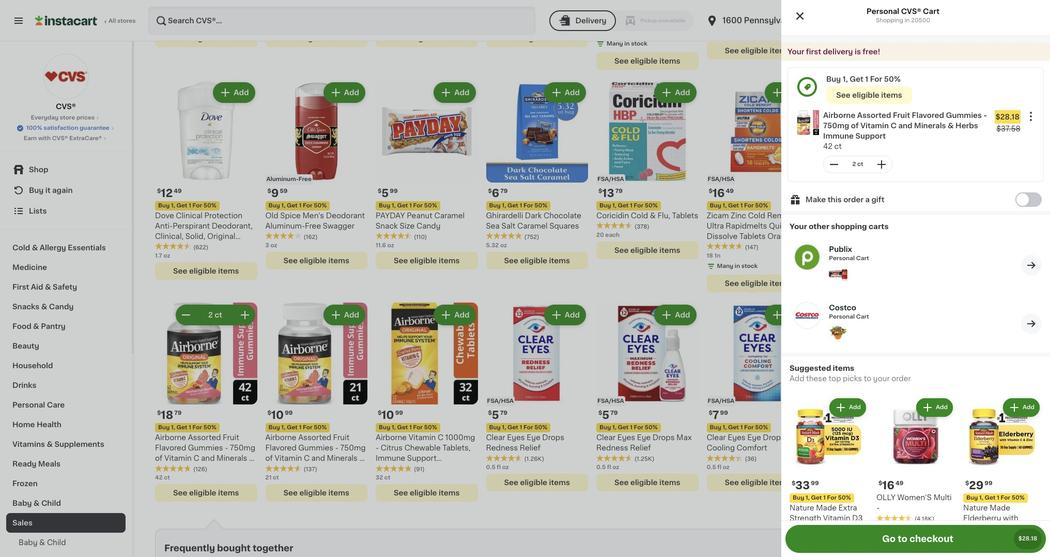 Task type: vqa. For each thing, say whether or not it's contained in the screenshot.
bottom caramel
yes



Task type: describe. For each thing, give the bounding box(es) containing it.
32
[[376, 475, 383, 480]]

(324)
[[193, 12, 209, 18]]

(110)
[[414, 234, 427, 240]]

men's inside old spice men's deodorant aluminum-free swagger
[[303, 212, 324, 219]]

food & pantry link
[[6, 317, 126, 336]]

50% inside coupon-wrapper element
[[885, 76, 901, 83]]

- inside product group
[[225, 444, 228, 452]]

1 horizontal spatial 1.7 oz
[[928, 20, 943, 26]]

wipes,
[[857, 455, 881, 462]]

costco personal cart
[[830, 304, 870, 320]]

flavor inside zicam zinc cold remedy ultra rapidmelts quick- dissolve tablets orange cream flavor ct
[[733, 243, 755, 250]]

32 ct
[[376, 475, 391, 480]]

fruit for 18
[[223, 434, 239, 441]]

buy for (91)
[[379, 425, 391, 430]]

size
[[400, 222, 415, 229]]

for inside coupon-wrapper element
[[871, 76, 883, 83]]

0 vertical spatial aluminum-
[[267, 176, 299, 182]]

get for (151)
[[950, 425, 960, 430]]

50% for (151)
[[977, 425, 990, 430]]

add for airborne vitamin c 1000mg - citrus chewable tablets, immune support supplement
[[455, 311, 470, 318]]

79 for ghirardelli dark chocolate sea salt caramel squares
[[501, 188, 508, 194]]

items inside coupon-wrapper element
[[882, 92, 903, 99]]

buy 1, get 1 for 50% inside coupon-wrapper element
[[827, 76, 901, 83]]

sales link
[[6, 513, 126, 533]]

is
[[855, 48, 862, 55]]

50% up nature made elderberry with vitamin c and zinc gummies
[[1013, 495, 1026, 501]]

decrement quantity of airborne assorted fruit flavored gummies - 750mg of vitamin c and minerals & herbs immune support image
[[180, 308, 192, 321]]

buy 1, get 1 for 50% for (1.26k)
[[490, 425, 548, 430]]

ct inside airborne assorted fruit flavored gummies - 750mg of vitamin c and minerals & herbs immune support 42 ct
[[835, 143, 842, 150]]

fsa/hsa for zicam extreme congestion relief no-drip nasal spray with soothing aloe vera
[[819, 176, 845, 182]]

cold inside zicam zinc cold remedy rapidmelts quick-dissolve tablets lemon-lime flavor with echinacea ct
[[969, 212, 987, 219]]

$ inside $ 33 99
[[792, 480, 796, 486]]

(260)
[[746, 12, 761, 18]]

500 for (682)
[[597, 31, 609, 36]]

ct inside zicam zinc cold remedy ultra rapidmelts quick- dissolve tablets orange cream flavor ct
[[757, 243, 766, 250]]

no-
[[840, 222, 854, 229]]

for inside 17 buy 1, get 1 for 50% zicam extreme congestion relief no-drip nasal spray with soothing aloe vera
[[855, 202, 865, 208]]

0.5 for zicam extreme congestion relief no-drip nasal spray with soothing aloe vera
[[818, 253, 827, 258]]

aloe
[[871, 232, 887, 240]]

coca cola zero sugar caffeine free soda soft drink image
[[830, 265, 848, 283]]

herbs inside airborne assorted fruit flavored gummies - 750mg of vitamin c and minerals & herbs immune support 42 ct
[[956, 122, 979, 129]]

1, for (622)
[[171, 202, 175, 208]]

75 ct
[[818, 475, 832, 480]]

$ inside the $ 29 99
[[966, 480, 970, 486]]

flavored for 18
[[155, 444, 186, 452]]

tablets right flu,
[[673, 212, 699, 219]]

5.3 oz
[[155, 20, 173, 26]]

buy 1, get 1 for 50% for ★★★★★
[[821, 425, 879, 430]]

extra
[[839, 504, 858, 511]]

for for (151)
[[966, 425, 975, 430]]

cvs® inside personal cvs® cart shopping in 20500
[[902, 8, 922, 15]]

buy for (622)
[[158, 202, 170, 208]]

add for clear eyes eye drops redness relief
[[565, 311, 580, 318]]

product group containing zicam zinc cold remedy rapidmelts quick-dissolve tablets lemon-lime flavor with echinacea ct
[[928, 80, 1030, 292]]

1 horizontal spatial many in stock
[[718, 263, 758, 269]]

1, for (752)
[[502, 202, 506, 208]]

nasal
[[871, 222, 892, 229]]

see eligible items inside coupon-wrapper element
[[837, 92, 903, 99]]

beauty link
[[6, 336, 126, 356]]

buy down the $ 29 99
[[967, 495, 979, 501]]

rapidmelts inside zicam zinc cold remedy ultra rapidmelts quick- dissolve tablets orange cream flavor ct
[[726, 222, 768, 229]]

1, for (378)
[[613, 202, 617, 208]]

1 horizontal spatial stock
[[742, 263, 758, 269]]

get for (126)
[[177, 425, 187, 430]]

6
[[492, 187, 500, 198]]

food
[[12, 323, 31, 330]]

gummies up '(137)' at left
[[299, 444, 334, 452]]

(1.26k)
[[525, 456, 545, 462]]

your other shopping carts
[[790, 223, 889, 230]]

earn with cvs® extracare®
[[24, 136, 102, 141]]

medicine
[[12, 264, 47, 271]]

soothing
[[836, 232, 869, 240]]

1 vertical spatial ml
[[831, 31, 838, 36]]

5.32
[[486, 242, 499, 248]]

50% for (147)
[[756, 202, 769, 208]]

1 inside coupon-wrapper element
[[866, 76, 869, 83]]

old spice men's deodorant aluminum-free swagger
[[266, 212, 365, 229]]

household link
[[6, 356, 126, 375]]

protection
[[205, 212, 243, 219]]

1 horizontal spatial 18
[[707, 253, 714, 258]]

this
[[828, 196, 842, 203]]

get inside 17 buy 1, get 1 for 50% zicam extreme congestion relief no-drip nasal spray with soothing aloe vera
[[839, 202, 850, 208]]

1, inside 17 buy 1, get 1 for 50% zicam extreme congestion relief no-drip nasal spray with soothing aloe vera
[[834, 202, 838, 208]]

airborne assorted fruit flavored gummies - 750mg of vitamin c and minerals & herbs immune support image
[[795, 110, 820, 135]]

vitamin inside airborne assorted fruit flavored gummies - 750mg of vitamin c and minerals & herbs immune support 42 ct
[[861, 122, 890, 129]]

all stores
[[109, 18, 136, 24]]

personal care
[[12, 401, 65, 409]]

$ 10 99 for airborne vitamin c 1000mg - citrus chewable tablets, immune support supplement
[[378, 410, 403, 420]]

tablets,
[[443, 444, 471, 452]]

multivitamin/multimineral
[[928, 444, 1020, 452]]

add for ghirardelli dark chocolate sea salt caramel squares
[[565, 89, 580, 96]]

assorted inside airborne assorted fruit flavored gummies - 750mg of vitamin c and minerals & herbs immune support 42 ct
[[858, 112, 892, 119]]

(1.25k)
[[635, 456, 655, 462]]

& inside snacks & candy link
[[41, 303, 47, 310]]

1600 pennsylvania avenue northwest button
[[707, 6, 874, 35]]

& inside vitamins & supplements link
[[47, 441, 53, 448]]

by
[[938, 17, 948, 24]]

buy 1, get 1 for 50% for (162)
[[269, 202, 327, 208]]

add for zicam extreme congestion relief no-drip nasal spray with soothing aloe vera
[[896, 89, 912, 96]]

c inside airborne vitamin c 1000mg - citrus chewable tablets, immune support supplement
[[438, 434, 444, 441]]

buy for (752)
[[490, 202, 501, 208]]

0.5 fl oz for clear eyes eye drops max redness relief
[[597, 464, 620, 470]]

9
[[271, 187, 279, 198]]

dissolve inside zicam zinc cold remedy rapidmelts quick-dissolve tablets lemon-lime flavor with echinacea ct
[[996, 222, 1027, 229]]

swagger
[[323, 222, 355, 229]]

olly
[[877, 494, 896, 501]]

$ 11 29
[[820, 410, 842, 420]]

none field inside product group
[[1026, 110, 1038, 123]]

vitamin inside nature made extra strength vitamin d3 5000 iu (125 mcg) per serving gummies
[[824, 515, 851, 522]]

1 vertical spatial 29
[[970, 480, 984, 491]]

0 horizontal spatial ml
[[720, 20, 728, 26]]

1 vertical spatial candy
[[49, 303, 74, 310]]

chocolate
[[544, 212, 582, 219]]

79 for one a day multivitamin/multimineral supplement, men's health formula, tablets
[[950, 410, 957, 416]]

of for 18
[[155, 455, 163, 462]]

floral arrangement image
[[830, 323, 848, 342]]

comfort
[[737, 444, 768, 452]]

costco
[[830, 304, 857, 311]]

24
[[934, 410, 949, 420]]

eyes for redness
[[618, 434, 636, 441]]

gummies inside airborne assorted fruit flavored gummies - 750mg of vitamin c and minerals & herbs immune support 42 ct
[[947, 112, 983, 119]]

rapidmelts inside zicam zinc cold remedy rapidmelts quick-dissolve tablets lemon-lime flavor with echinacea ct
[[928, 222, 969, 229]]

lists link
[[6, 201, 126, 221]]

0 vertical spatial with
[[38, 136, 51, 141]]

together
[[253, 544, 293, 552]]

(126)
[[193, 466, 208, 472]]

clear for clear eyes eye drops redness relief
[[486, 434, 506, 441]]

1, for (1.26k)
[[502, 425, 506, 430]]

2 horizontal spatial 49
[[896, 480, 904, 486]]

1 inside 17 buy 1, get 1 for 50% zicam extreme congestion relief no-drip nasal spray with soothing aloe vera
[[851, 202, 854, 208]]

buy for (147)
[[710, 202, 722, 208]]

many for fl
[[607, 41, 624, 47]]

1 vertical spatial cvs®
[[56, 103, 76, 110]]

99 for clear eyes eye drops cooling comfort
[[721, 410, 729, 416]]

redness inside the clear eyes eye drops redness relief
[[486, 444, 518, 452]]

candy inside "payday peanut caramel snack size candy"
[[417, 222, 441, 229]]

one
[[928, 434, 943, 441]]

tablets inside one a day multivitamin/multimineral supplement, men's health formula, tablets
[[961, 465, 987, 472]]

clear eyes eye drops redness relief
[[486, 434, 565, 452]]

$ for (622)
[[157, 188, 161, 194]]

(622)
[[193, 244, 209, 250]]

buy 1, get 1 for 50% down the $ 29 99
[[967, 495, 1026, 501]]

1 for (137)
[[299, 425, 302, 430]]

product group containing 18
[[155, 302, 257, 502]]

cold inside zicam zinc cold remedy ultra rapidmelts quick- dissolve tablets orange cream flavor ct
[[749, 212, 766, 219]]

payday peanut caramel snack size candy
[[376, 212, 465, 229]]

flu,
[[658, 212, 671, 219]]

(151)
[[966, 466, 979, 472]]

vitamin inside airborne vitamin c 1000mg - citrus chewable tablets, immune support supplement
[[409, 434, 436, 441]]

$ 16 49 for buy
[[709, 187, 734, 198]]

and inside airborne assorted fruit flavored gummies - 750mg of vitamin c and minerals & herbs immune support 42 ct
[[899, 122, 913, 129]]

airborne for (137)
[[266, 434, 297, 441]]

99 for nature made elderberry with vitamin c and zinc gummies
[[985, 480, 993, 486]]

(277)
[[856, 244, 870, 250]]

product group containing 24
[[928, 302, 1030, 502]]

relief inside the clear eyes eye drops redness relief
[[520, 444, 541, 452]]

sea
[[486, 222, 500, 229]]

1 vertical spatial child
[[47, 539, 66, 546]]

health inside one a day multivitamin/multimineral supplement, men's health formula, tablets
[[1000, 455, 1024, 462]]

11.6 oz
[[376, 242, 394, 248]]

500 for (260)
[[707, 20, 719, 26]]

frozen link
[[6, 474, 126, 493]]

airborne for (126)
[[155, 434, 186, 441]]

get for (378)
[[618, 202, 629, 208]]

for up nature made elderberry with vitamin c and zinc gummies
[[1002, 495, 1011, 501]]

79 for clear eyes eye drops redness relief
[[501, 410, 508, 416]]

0.5 fl oz for clear eyes eye drops redness relief
[[486, 464, 509, 470]]

2 horizontal spatial 500
[[818, 31, 830, 36]]

add button for zicam extreme congestion relief no-drip nasal spray with soothing aloe vera
[[877, 83, 917, 102]]

cold up (378)
[[631, 212, 649, 219]]

for for (162)
[[303, 202, 313, 208]]

- inside airborne vitamin c 1000mg - citrus chewable tablets, immune support supplement
[[376, 444, 379, 452]]

zicam zinc cold remedy rapidmelts quick-dissolve tablets lemon-lime flavor with echinacea ct
[[928, 212, 1027, 250]]

1 for (151)
[[962, 425, 964, 430]]

$28.18 for $28.18
[[1019, 536, 1038, 541]]

tablets inside zicam zinc cold remedy ultra rapidmelts quick- dissolve tablets orange cream flavor ct
[[740, 232, 766, 240]]

$ 9 59
[[268, 187, 288, 198]]

- inside airborne assorted fruit flavored gummies - 750mg of vitamin c and minerals & herbs immune support 42 ct
[[984, 112, 988, 119]]

750mg for 18
[[230, 444, 256, 452]]

for for (622)
[[193, 202, 202, 208]]

1 horizontal spatial many
[[718, 263, 734, 269]]

1 for (110)
[[410, 202, 412, 208]]

50% for (1.25k)
[[645, 425, 658, 430]]

stock for 500 ml
[[852, 41, 869, 47]]

get inside coupon-wrapper element
[[850, 76, 864, 83]]

personal down drinks
[[12, 401, 45, 409]]

congestion
[[874, 212, 916, 219]]

0 horizontal spatial 42
[[155, 475, 163, 480]]

50% inside 17 buy 1, get 1 for 50% zicam extreme congestion relief no-drip nasal spray with soothing aloe vera
[[866, 202, 879, 208]]

pennsylvania
[[745, 17, 798, 24]]

drops for clear eyes eye drops max redness relief
[[653, 434, 675, 441]]

1 horizontal spatial 1.7
[[928, 20, 935, 26]]

per
[[790, 535, 802, 543]]

in inside personal cvs® cart shopping in 20500
[[905, 18, 910, 23]]

disinfectant,
[[839, 434, 885, 441]]

nature made elderberry with vitamin c and zinc gummies
[[964, 504, 1032, 543]]

delivery button
[[550, 10, 616, 31]]

buy inside coupon-wrapper element
[[827, 76, 842, 83]]

with inside zicam zinc cold remedy rapidmelts quick-dissolve tablets lemon-lime flavor with echinacea ct
[[928, 243, 945, 250]]

$ for (147)
[[709, 188, 713, 194]]

quick- inside zicam zinc cold remedy rapidmelts quick-dissolve tablets lemon-lime flavor with echinacea ct
[[971, 222, 996, 229]]

zinc inside nature made elderberry with vitamin c and zinc gummies
[[1016, 525, 1032, 532]]

go to checkout
[[883, 535, 954, 543]]

iu
[[812, 525, 820, 532]]

0 vertical spatial free
[[299, 176, 312, 182]]

see inside coupon-wrapper element
[[837, 92, 851, 99]]

1 vertical spatial 1.7 oz
[[155, 253, 170, 258]]

delivery by 10:25am link
[[886, 14, 984, 27]]

1, for (137)
[[282, 425, 286, 430]]

nature for 33
[[790, 504, 815, 511]]

0 vertical spatial child
[[41, 500, 61, 507]]

instacart logo image
[[35, 14, 97, 27]]

(91)
[[414, 466, 425, 472]]

in down the service type group
[[625, 41, 630, 47]]

0.5 fl oz for zicam extreme congestion relief no-drip nasal spray with soothing aloe vera
[[818, 253, 841, 258]]

cold & allergy essentials
[[12, 244, 106, 251]]

clear eyes eye drops max redness relief
[[597, 434, 692, 452]]

assorted for 10
[[298, 434, 332, 441]]

deodorant
[[326, 212, 365, 219]]

buy for (110)
[[379, 202, 391, 208]]

aid
[[31, 283, 43, 291]]

10:25am
[[950, 17, 984, 24]]

personal inside publix personal cart
[[830, 255, 855, 261]]

75
[[818, 475, 825, 480]]

minerals inside airborne assorted fruit flavored gummies - 750mg of vitamin c and minerals & herbs immune support 42 ct
[[915, 122, 947, 129]]

all stores link
[[35, 6, 137, 35]]

add button for ghirardelli dark chocolate sea salt caramel squares
[[546, 83, 585, 102]]

- inside olly women's multi -
[[877, 504, 880, 511]]

13
[[603, 187, 615, 198]]

1, for (1.25k)
[[613, 425, 617, 430]]

5.32 oz
[[486, 242, 507, 248]]

0 horizontal spatial 500 ml
[[707, 20, 728, 26]]

herbs for 18
[[155, 465, 177, 472]]

49 for clinical
[[174, 188, 182, 194]]

it
[[45, 187, 50, 194]]

1 vertical spatial 1.7
[[155, 253, 162, 258]]

carts
[[869, 223, 889, 230]]

for for (110)
[[414, 202, 423, 208]]

remedy for dissolve
[[989, 212, 1019, 219]]

1 vertical spatial to
[[898, 535, 908, 543]]

aluminum- inside old spice men's deodorant aluminum-free swagger
[[266, 222, 305, 229]]

buy down 33
[[793, 495, 805, 501]]

personal inside costco personal cart
[[830, 314, 855, 320]]

redness inside clear eyes eye drops max redness relief
[[597, 444, 629, 452]]

0 vertical spatial health
[[37, 421, 61, 428]]

& inside the food & pantry link
[[33, 323, 39, 330]]

cold & allergy essentials link
[[6, 238, 126, 258]]

for down 75 ct
[[828, 495, 837, 501]]

aluminum-free
[[267, 176, 312, 182]]

42 inside airborne assorted fruit flavored gummies - 750mg of vitamin c and minerals & herbs immune support 42 ct
[[824, 143, 833, 150]]

lysol disinfectant, multi- surface antibacterial scrubbing wipes, citrus
[[818, 434, 909, 462]]

ct inside zicam zinc cold remedy rapidmelts quick-dissolve tablets lemon-lime flavor with echinacea ct
[[986, 243, 995, 250]]

with inside nature made elderberry with vitamin c and zinc gummies
[[1004, 515, 1019, 522]]

buy for (151)
[[931, 425, 943, 430]]

fsa/hsa for zicam zinc cold remedy ultra rapidmelts quick- dissolve tablets orange cream flavor ct
[[708, 176, 735, 182]]

c inside nature made elderberry with vitamin c and zinc gummies
[[993, 525, 999, 532]]

5 for clear eyes eye drops redness relief
[[492, 410, 500, 420]]

northwest
[[831, 17, 874, 24]]

supplements
[[55, 441, 104, 448]]

1 for (126)
[[189, 425, 191, 430]]

add for clear eyes eye drops cooling comfort
[[786, 311, 801, 318]]

cold up medicine
[[12, 244, 30, 251]]

avenue
[[800, 17, 830, 24]]

cart for costco
[[857, 314, 870, 320]]

immune inside product group
[[179, 465, 209, 472]]

product group containing 11
[[818, 302, 920, 502]]

2 vertical spatial cvs®
[[52, 136, 68, 141]]

tablets inside zicam zinc cold remedy rapidmelts quick-dissolve tablets lemon-lime flavor with echinacea ct
[[928, 232, 954, 240]]

care
[[47, 401, 65, 409]]

for for (378)
[[634, 202, 644, 208]]

product group containing 13
[[597, 80, 699, 259]]

1 vertical spatial 500 ml
[[818, 31, 838, 36]]

immune inside airborne assorted fruit flavored gummies - 750mg of vitamin c and minerals & herbs immune support 42 ct
[[824, 132, 854, 140]]

1 for (378)
[[631, 202, 633, 208]]

support inside airborne assorted fruit flavored gummies - 750mg of vitamin c and minerals & herbs immune support 42 ct
[[856, 132, 887, 140]]

buy 1, get 1 for 50% down 75
[[793, 495, 852, 501]]

79 for coricidin cold & flu, tablets
[[616, 188, 623, 194]]

5 for clear eyes eye drops max redness relief
[[603, 410, 610, 420]]

citrus inside lysol disinfectant, multi- surface antibacterial scrubbing wipes, citrus
[[883, 455, 905, 462]]



Task type: locate. For each thing, give the bounding box(es) containing it.
eyes inside the clear eyes eye drops redness relief
[[507, 434, 525, 441]]

support inside airborne vitamin c 1000mg - citrus chewable tablets, immune support supplement
[[407, 455, 437, 462]]

eye inside the clear eyes eye drops redness relief
[[527, 434, 541, 441]]

50% up coricidin cold & flu, tablets
[[645, 202, 658, 208]]

0 vertical spatial with
[[818, 232, 834, 240]]

eye up (1.26k)
[[527, 434, 541, 441]]

1 $ 10 99 from the left
[[268, 410, 293, 420]]

buy for (36)
[[710, 425, 722, 430]]

1 drops from the left
[[543, 434, 565, 441]]

many for ml
[[828, 41, 844, 47]]

2 horizontal spatial many in stock
[[828, 41, 869, 47]]

50% up protection
[[204, 202, 217, 208]]

fl for clear eyes eye drops redness relief
[[497, 464, 501, 470]]

0.5 for clear eyes eye drops max redness relief
[[597, 464, 606, 470]]

delivery up 500 fl oz
[[576, 17, 607, 24]]

500 ml
[[707, 20, 728, 26], [818, 31, 838, 36]]

fruit inside product group
[[223, 434, 239, 441]]

remedy inside zicam zinc cold remedy rapidmelts quick-dissolve tablets lemon-lime flavor with echinacea ct
[[989, 212, 1019, 219]]

order left a
[[844, 196, 864, 203]]

delivery for delivery by 10:25am
[[903, 17, 936, 24]]

eye for redness
[[638, 434, 651, 441]]

candy down safety
[[49, 303, 74, 310]]

1 horizontal spatial candy
[[417, 222, 441, 229]]

3 zicam from the left
[[928, 212, 950, 219]]

nature up elderberry
[[964, 504, 989, 511]]

5
[[382, 187, 389, 198], [492, 410, 500, 420], [603, 410, 610, 420]]

1 horizontal spatial men's
[[976, 455, 998, 462]]

delivery left by
[[903, 17, 936, 24]]

for for (137)
[[303, 425, 313, 430]]

$ 33 99
[[792, 480, 820, 491]]

cold up (147)
[[749, 212, 766, 219]]

quick- up orange
[[770, 222, 794, 229]]

2 ct from the left
[[986, 243, 995, 250]]

see eligible items button
[[155, 29, 257, 47], [266, 29, 368, 47], [376, 29, 478, 47], [486, 29, 589, 47], [928, 29, 1030, 47], [707, 42, 809, 59], [597, 52, 699, 70], [818, 52, 920, 70], [827, 86, 913, 104], [597, 241, 699, 259], [266, 252, 368, 269], [376, 252, 478, 269], [486, 252, 589, 269], [155, 262, 257, 280], [818, 262, 920, 280], [707, 274, 809, 292], [486, 474, 589, 491], [597, 474, 699, 491], [707, 474, 809, 491], [155, 484, 257, 502], [266, 484, 368, 502], [376, 484, 478, 502], [818, 484, 920, 502], [928, 484, 1030, 502]]

shop link
[[6, 159, 126, 180]]

0 horizontal spatial delivery
[[576, 17, 607, 24]]

drops for clear eyes eye drops cooling comfort
[[764, 434, 786, 441]]

zinc
[[731, 212, 747, 219], [952, 212, 968, 219], [1016, 525, 1032, 532]]

for up peanut on the left top
[[414, 202, 423, 208]]

ml left pennsylvania
[[720, 20, 728, 26]]

to left your
[[865, 375, 872, 382]]

1 ct from the left
[[757, 243, 766, 250]]

1, for (126)
[[171, 425, 175, 430]]

for up '(137)' at left
[[303, 425, 313, 430]]

airborne down $ 18 79
[[155, 434, 186, 441]]

0 horizontal spatial assorted
[[188, 434, 221, 441]]

eligible inside coupon-wrapper element
[[853, 92, 880, 99]]

0 horizontal spatial $ 5 79
[[488, 410, 508, 420]]

3 eyes from the left
[[728, 434, 746, 441]]

& inside airborne assorted fruit flavored gummies - 750mg of vitamin c and minerals & herbs immune support 42 ct
[[949, 122, 955, 129]]

frequently bought together
[[164, 544, 293, 552]]

day
[[952, 434, 967, 441]]

quick- inside zicam zinc cold remedy ultra rapidmelts quick- dissolve tablets orange cream flavor ct
[[770, 222, 794, 229]]

other
[[809, 223, 830, 230]]

$28.18 inside $28.18 $37.58
[[996, 113, 1020, 121]]

with inside 17 buy 1, get 1 for 50% zicam extreme congestion relief no-drip nasal spray with soothing aloe vera
[[818, 232, 834, 240]]

go to cart element for costco
[[1022, 313, 1043, 334]]

flavor inside zicam zinc cold remedy rapidmelts quick-dissolve tablets lemon-lime flavor with echinacea ct
[[1004, 232, 1026, 240]]

buy down 7
[[710, 425, 722, 430]]

in down zicam zinc cold remedy ultra rapidmelts quick- dissolve tablets orange cream flavor ct
[[735, 263, 741, 269]]

3 clear from the left
[[707, 434, 726, 441]]

$ for ★★★★★
[[820, 410, 824, 416]]

add button for clear eyes eye drops redness relief
[[546, 305, 585, 324]]

for left a
[[855, 202, 865, 208]]

1 horizontal spatial $ 5 79
[[599, 410, 618, 420]]

buy down '6'
[[490, 202, 501, 208]]

eye up (1.25k)
[[638, 434, 651, 441]]

max
[[677, 434, 692, 441]]

1 horizontal spatial 2 ct
[[853, 161, 864, 167]]

zicam zinc cold remedy ultra rapidmelts quick- dissolve tablets orange cream flavor ct
[[707, 212, 798, 250]]

0 horizontal spatial relief
[[520, 444, 541, 452]]

2 airborne assorted fruit flavored gummies - 750mg of vitamin c and minerals & herbs immune support from the left
[[266, 434, 366, 472]]

0 horizontal spatial flavor
[[733, 243, 755, 250]]

1 horizontal spatial clear
[[597, 434, 616, 441]]

2 go to cart element from the top
[[1022, 313, 1043, 334]]

$ inside $ 18 79
[[157, 410, 161, 416]]

product group
[[155, 0, 257, 47], [266, 0, 368, 47], [376, 0, 478, 47], [486, 0, 589, 47], [597, 0, 699, 70], [707, 0, 809, 59], [818, 0, 920, 70], [928, 0, 1030, 47], [155, 80, 257, 280], [266, 80, 368, 269], [376, 80, 478, 269], [486, 80, 589, 269], [597, 80, 699, 259], [707, 80, 809, 292], [818, 80, 920, 280], [928, 80, 1030, 292], [155, 302, 257, 502], [266, 302, 368, 502], [376, 302, 478, 502], [486, 302, 589, 491], [597, 302, 699, 491], [707, 302, 809, 491], [818, 302, 920, 502], [928, 302, 1030, 502], [790, 396, 869, 557], [877, 396, 956, 541], [964, 396, 1043, 557]]

None field
[[1026, 110, 1038, 123]]

dissolve up cream
[[707, 232, 738, 240]]

1 vertical spatial flavor
[[733, 243, 755, 250]]

0 horizontal spatial 1.7 oz
[[155, 253, 170, 258]]

for up clear eyes eye drops cooling comfort on the right of the page
[[745, 425, 754, 430]]

payday
[[376, 212, 405, 219]]

drops inside clear eyes eye drops cooling comfort
[[764, 434, 786, 441]]

nature inside nature made extra strength vitamin d3 5000 iu (125 mcg) per serving gummies
[[790, 504, 815, 511]]

50% up zicam zinc cold remedy ultra rapidmelts quick- dissolve tablets orange cream flavor ct
[[756, 202, 769, 208]]

zicam inside zicam zinc cold remedy rapidmelts quick-dissolve tablets lemon-lime flavor with echinacea ct
[[928, 212, 950, 219]]

1 10 from the left
[[271, 410, 284, 420]]

flavor right lime
[[1004, 232, 1026, 240]]

750mg inside airborne assorted fruit flavored gummies - 750mg of vitamin c and minerals & herbs immune support 42 ct
[[824, 122, 850, 129]]

1 vertical spatial aluminum-
[[266, 222, 305, 229]]

(147)
[[746, 244, 759, 250]]

flavored
[[913, 112, 945, 119], [155, 444, 186, 452], [266, 444, 297, 452]]

0 vertical spatial your
[[788, 48, 805, 55]]

personal care link
[[6, 395, 126, 415]]

delivery inside button
[[576, 17, 607, 24]]

buy 1, get 1 for 50% for (752)
[[490, 202, 548, 208]]

airborne assorted fruit flavored gummies - 750mg of vitamin c and minerals & herbs immune support 42 ct
[[824, 112, 988, 150]]

ct
[[835, 143, 842, 150], [858, 161, 864, 167], [215, 311, 222, 318], [164, 475, 170, 480], [273, 475, 279, 480], [385, 475, 391, 480], [826, 475, 832, 480]]

1 vertical spatial $ 16 49
[[879, 480, 904, 491]]

1 horizontal spatial nature
[[964, 504, 989, 511]]

buy down 17 on the top
[[821, 202, 832, 208]]

lemon-
[[956, 232, 984, 240]]

your left first at the right top
[[788, 48, 805, 55]]

zinc inside zicam zinc cold remedy rapidmelts quick-dissolve tablets lemon-lime flavor with echinacea ct
[[952, 212, 968, 219]]

flavored for 10
[[266, 444, 297, 452]]

product group containing 6
[[486, 80, 589, 269]]

1 quick- from the left
[[770, 222, 794, 229]]

citrus
[[381, 444, 403, 452], [883, 455, 905, 462]]

personal up shopping
[[867, 8, 900, 15]]

2 eye from the left
[[638, 434, 651, 441]]

0 horizontal spatial eyes
[[507, 434, 525, 441]]

for up the clinical
[[193, 202, 202, 208]]

2 clear from the left
[[597, 434, 616, 441]]

drops inside clear eyes eye drops max redness relief
[[653, 434, 675, 441]]

1 for (91)
[[410, 425, 412, 430]]

$15.99 element
[[928, 186, 1030, 200]]

clear inside clear eyes eye drops cooling comfort
[[707, 434, 726, 441]]

product group containing 17
[[818, 80, 920, 280]]

1 horizontal spatial 2
[[853, 161, 857, 167]]

50% for (137)
[[314, 425, 327, 430]]

2 drops from the left
[[653, 434, 675, 441]]

0 horizontal spatial 29
[[834, 410, 842, 416]]

flavor right cream
[[733, 243, 755, 250]]

0 horizontal spatial 500
[[597, 31, 609, 36]]

1 vertical spatial 2 ct
[[208, 311, 222, 318]]

5 for payday peanut caramel snack size candy
[[382, 187, 389, 198]]

1 horizontal spatial airborne assorted fruit flavored gummies - 750mg of vitamin c and minerals & herbs immune support
[[266, 434, 366, 472]]

0 vertical spatial increment quantity of airborne assorted fruit flavored gummies - 750mg of vitamin c and minerals & herbs immune support image
[[876, 158, 889, 171]]

with left echinacea in the top right of the page
[[928, 243, 945, 250]]

0 vertical spatial 16
[[713, 187, 725, 198]]

of inside product group
[[155, 455, 163, 462]]

eye for comfort
[[748, 434, 762, 441]]

50% up extra
[[839, 495, 852, 501]]

2 remedy from the left
[[989, 212, 1019, 219]]

0 horizontal spatial 2 ct
[[208, 311, 222, 318]]

99 inside $ 5 99
[[390, 188, 398, 194]]

5000
[[790, 525, 810, 532]]

cvs® logo image
[[43, 54, 89, 99]]

2 ct right decrement quantity of airborne assorted fruit flavored gummies - 750mg of vitamin c and minerals & herbs immune support image
[[208, 311, 222, 318]]

$ inside $ 9 59
[[268, 188, 271, 194]]

citrus down multi-
[[883, 455, 905, 462]]

0 vertical spatial candy
[[417, 222, 441, 229]]

supplement
[[376, 465, 420, 472]]

0 horizontal spatial herbs
[[155, 465, 177, 472]]

surface
[[818, 444, 846, 452]]

50% for (110)
[[424, 202, 438, 208]]

1 for (1.26k)
[[520, 425, 523, 430]]

first
[[807, 48, 822, 55]]

cart inside costco personal cart
[[857, 314, 870, 320]]

fruit inside airborne assorted fruit flavored gummies - 750mg of vitamin c and minerals & herbs immune support 42 ct
[[894, 112, 911, 119]]

0 horizontal spatial 1.7
[[155, 253, 162, 258]]

0 horizontal spatial 49
[[174, 188, 182, 194]]

2 made from the left
[[991, 504, 1011, 511]]

tablets up echinacea in the top right of the page
[[928, 232, 954, 240]]

0 vertical spatial $ 16 49
[[709, 187, 734, 198]]

c inside airborne assorted fruit flavored gummies - 750mg of vitamin c and minerals & herbs immune support 42 ct
[[891, 122, 897, 129]]

0 horizontal spatial minerals
[[217, 455, 247, 462]]

formula,
[[928, 465, 959, 472]]

herbs up 42 ct
[[155, 465, 177, 472]]

buy for (137)
[[269, 425, 280, 430]]

0 horizontal spatial remedy
[[768, 212, 798, 219]]

items
[[218, 35, 239, 42], [329, 35, 350, 42], [439, 35, 460, 42], [549, 35, 570, 42], [991, 35, 1012, 42], [770, 47, 791, 54], [660, 57, 681, 65], [881, 57, 902, 65], [882, 92, 903, 99], [660, 246, 681, 254], [329, 257, 350, 264], [439, 257, 460, 264], [549, 257, 570, 264], [218, 267, 239, 274], [881, 267, 902, 274], [770, 280, 791, 287], [833, 365, 855, 372], [549, 479, 570, 486], [660, 479, 681, 486], [770, 479, 791, 486], [218, 489, 239, 496], [329, 489, 350, 496], [439, 489, 460, 496], [881, 489, 902, 496], [991, 489, 1012, 496]]

add button for clear eyes eye drops cooling comfort
[[766, 305, 806, 324]]

stock
[[632, 41, 648, 47], [852, 41, 869, 47], [742, 263, 758, 269]]

many in stock for 500 fl oz
[[607, 41, 648, 47]]

to inside suggested items add these top picks to your order
[[865, 375, 872, 382]]

made inside nature made extra strength vitamin d3 5000 iu (125 mcg) per serving gummies
[[817, 504, 837, 511]]

of up 42 ct
[[155, 455, 163, 462]]

1 horizontal spatial zicam
[[818, 212, 840, 219]]

buy 1, get 1 for 50% for (622)
[[158, 202, 217, 208]]

49 for zinc
[[726, 188, 734, 194]]

remedy up orange
[[768, 212, 798, 219]]

None search field
[[148, 6, 537, 35]]

1, for (151)
[[944, 425, 948, 430]]

eyes up comfort
[[728, 434, 746, 441]]

2 zicam from the left
[[818, 212, 840, 219]]

1 horizontal spatial assorted
[[298, 434, 332, 441]]

relief
[[818, 222, 839, 229], [520, 444, 541, 452], [631, 444, 652, 452]]

0.5 down the clear eyes eye drops redness relief
[[486, 464, 496, 470]]

$ inside $ 5 99
[[378, 188, 382, 194]]

snack
[[376, 222, 398, 229]]

nature made extra strength vitamin d3 5000 iu (125 mcg) per serving gummies
[[790, 504, 868, 543]]

12
[[161, 187, 173, 198]]

cvs® up 20500
[[902, 8, 922, 15]]

2 ct for decrement quantity of airborne assorted fruit flavored gummies - 750mg of vitamin c and minerals & herbs immune support icon
[[853, 161, 864, 167]]

1 for (752)
[[520, 202, 523, 208]]

0 vertical spatial $28.18
[[996, 113, 1020, 121]]

2 horizontal spatial eyes
[[728, 434, 746, 441]]

2 right decrement quantity of airborne assorted fruit flavored gummies - 750mg of vitamin c and minerals & herbs immune support icon
[[853, 161, 857, 167]]

prices
[[76, 115, 95, 121]]

items inside suggested items add these top picks to your order
[[833, 365, 855, 372]]

$ 16 49
[[709, 187, 734, 198], [879, 480, 904, 491]]

product group containing 7
[[707, 302, 809, 491]]

eye inside clear eyes eye drops max redness relief
[[638, 434, 651, 441]]

2 quick- from the left
[[971, 222, 996, 229]]

50% for (622)
[[204, 202, 217, 208]]

20
[[597, 232, 604, 238]]

0.5 fl oz down cooling
[[707, 464, 730, 470]]

$ 16 49 for olly
[[879, 480, 904, 491]]

50% for ★★★★★
[[866, 425, 879, 430]]

0 horizontal spatial 16
[[713, 187, 725, 198]]

coricidin
[[597, 212, 630, 219]]

$ for (752)
[[488, 188, 492, 194]]

1 horizontal spatial 49
[[726, 188, 734, 194]]

& inside cold & allergy essentials link
[[32, 244, 38, 251]]

50% for (162)
[[314, 202, 327, 208]]

tablets up the $ 29 99
[[961, 465, 987, 472]]

vitamins & supplements
[[12, 441, 104, 448]]

buy 1, get 1 for 50% for (378)
[[600, 202, 658, 208]]

personal inside personal cvs® cart shopping in 20500
[[867, 8, 900, 15]]

2 baby & child link from the top
[[6, 533, 126, 552]]

2 10 from the left
[[382, 410, 394, 420]]

for up clear eyes eye drops max redness relief
[[634, 425, 644, 430]]

caramel right peanut on the left top
[[435, 212, 465, 219]]

dove
[[155, 212, 174, 219]]

herbs inside product group
[[155, 465, 177, 472]]

50% up airborne assorted fruit flavored gummies - 750mg of vitamin c and minerals & herbs immune support button
[[885, 76, 901, 83]]

in up delivery on the right of the page
[[846, 41, 851, 47]]

0.5 down clear eyes eye drops max redness relief
[[597, 464, 606, 470]]

product group containing 9
[[266, 80, 368, 269]]

get for (162)
[[287, 202, 298, 208]]

1 $ 5 79 from the left
[[488, 410, 508, 420]]

100% satisfaction guarantee
[[26, 125, 110, 131]]

1.7 oz
[[928, 20, 943, 26], [155, 253, 170, 258]]

1 for (622)
[[189, 202, 191, 208]]

79 inside "$ 6 79"
[[501, 188, 508, 194]]

0 horizontal spatial to
[[865, 375, 872, 382]]

add inside suggested items add these top picks to your order
[[790, 375, 805, 382]]

zicam for ultra
[[707, 212, 729, 219]]

50% up extreme
[[866, 202, 879, 208]]

for for (752)
[[524, 202, 534, 208]]

with down other
[[818, 232, 834, 240]]

scrubbing
[[818, 455, 855, 462]]

$ for (36)
[[709, 410, 713, 416]]

0 horizontal spatial 5
[[382, 187, 389, 198]]

50%
[[885, 76, 901, 83], [204, 202, 217, 208], [314, 202, 327, 208], [424, 202, 438, 208], [535, 202, 548, 208], [645, 202, 658, 208], [756, 202, 769, 208], [866, 202, 879, 208], [204, 425, 217, 430], [314, 425, 327, 430], [424, 425, 438, 430], [535, 425, 548, 430], [645, 425, 658, 430], [756, 425, 769, 430], [866, 425, 879, 430], [977, 425, 990, 430], [839, 495, 852, 501], [1013, 495, 1026, 501]]

2 horizontal spatial fruit
[[894, 112, 911, 119]]

1 horizontal spatial fruit
[[333, 434, 350, 441]]

many up your first delivery is free!
[[828, 41, 844, 47]]

men's down the multivitamin/multimineral
[[976, 455, 998, 462]]

0 vertical spatial 2
[[853, 161, 857, 167]]

99 inside the $ 29 99
[[985, 480, 993, 486]]

1, for (36)
[[723, 425, 727, 430]]

1 horizontal spatial 5
[[492, 410, 500, 420]]

29 right 11 at the bottom right of the page
[[834, 410, 842, 416]]

cooling
[[707, 444, 735, 452]]

ct
[[757, 243, 766, 250], [986, 243, 995, 250]]

1 vertical spatial baby & child
[[19, 539, 66, 546]]

1 horizontal spatial ml
[[831, 31, 838, 36]]

1 horizontal spatial eye
[[638, 434, 651, 441]]

$ 29 99
[[966, 480, 993, 491]]

2 nature from the left
[[964, 504, 989, 511]]

buy up the dove
[[158, 202, 170, 208]]

2 inside product group
[[853, 161, 857, 167]]

free
[[299, 176, 312, 182], [305, 222, 321, 229]]

1 horizontal spatial 29
[[970, 480, 984, 491]]

remedy for quick-
[[768, 212, 798, 219]]

see
[[173, 35, 187, 42], [284, 35, 298, 42], [394, 35, 408, 42], [505, 35, 519, 42], [946, 35, 960, 42], [725, 47, 740, 54], [615, 57, 629, 65], [836, 57, 850, 65], [837, 92, 851, 99], [615, 246, 629, 254], [284, 257, 298, 264], [394, 257, 408, 264], [505, 257, 519, 264], [173, 267, 187, 274], [836, 267, 850, 274], [725, 280, 740, 287], [505, 479, 519, 486], [615, 479, 629, 486], [725, 479, 740, 486], [173, 489, 187, 496], [284, 489, 298, 496], [394, 489, 408, 496], [836, 489, 850, 496], [946, 489, 960, 496]]

for up day
[[966, 425, 975, 430]]

checkout
[[910, 535, 954, 543]]

coupon-wrapper element
[[789, 68, 1044, 177]]

1, for (147)
[[723, 202, 727, 208]]

$ for (378)
[[599, 188, 603, 194]]

1 zicam from the left
[[707, 212, 729, 219]]

tablets up (147)
[[740, 232, 766, 240]]

ultra
[[707, 222, 724, 229]]

relief up (1.25k)
[[631, 444, 652, 452]]

1 horizontal spatial caramel
[[518, 222, 548, 229]]

1 horizontal spatial eyes
[[618, 434, 636, 441]]

2 redness from the left
[[597, 444, 629, 452]]

1 baby & child link from the top
[[6, 493, 126, 513]]

18
[[707, 253, 714, 258], [161, 410, 173, 420]]

nature inside nature made elderberry with vitamin c and zinc gummies
[[964, 504, 989, 511]]

buy left it on the left of the page
[[29, 187, 44, 194]]

50% up clear eyes eye drops max redness relief
[[645, 425, 658, 430]]

zinc inside zicam zinc cold remedy ultra rapidmelts quick- dissolve tablets orange cream flavor ct
[[731, 212, 747, 219]]

health
[[37, 421, 61, 428], [1000, 455, 1024, 462]]

dissolve up lime
[[996, 222, 1027, 229]]

1, inside coupon-wrapper element
[[843, 76, 849, 83]]

$ 5 79 for clear eyes eye drops max redness relief
[[599, 410, 618, 420]]

make this order a gift
[[806, 196, 885, 203]]

add for zicam zinc cold remedy ultra rapidmelts quick- dissolve tablets orange cream flavor ct
[[786, 89, 801, 96]]

49 inside '$ 12 49'
[[174, 188, 182, 194]]

candy
[[417, 222, 441, 229], [49, 303, 74, 310]]

(2.96k)
[[525, 12, 546, 18]]

1 rapidmelts from the left
[[726, 222, 768, 229]]

child up sales link
[[41, 500, 61, 507]]

(125
[[822, 525, 837, 532]]

buy it again
[[29, 187, 73, 194]]

1 clear from the left
[[486, 434, 506, 441]]

50% for (1.26k)
[[535, 425, 548, 430]]

0 vertical spatial go to cart element
[[1022, 255, 1043, 275]]

airborne inside airborne vitamin c 1000mg - citrus chewable tablets, immune support supplement
[[376, 434, 407, 441]]

0.5 fl oz for clear eyes eye drops cooling comfort
[[707, 464, 730, 470]]

$ 10 99 for airborne assorted fruit flavored gummies - 750mg of vitamin c and minerals & herbs immune support
[[268, 410, 293, 420]]

all
[[109, 18, 116, 24]]

fruit for 10
[[333, 434, 350, 441]]

2 horizontal spatial many
[[828, 41, 844, 47]]

zicam for rapidmelts
[[928, 212, 950, 219]]

remedy inside zicam zinc cold remedy ultra rapidmelts quick- dissolve tablets orange cream flavor ct
[[768, 212, 798, 219]]

49 up olly
[[896, 480, 904, 486]]

1 for (36)
[[741, 425, 743, 430]]

quick-
[[770, 222, 794, 229], [971, 222, 996, 229]]

clinical,
[[155, 232, 184, 240]]

500
[[707, 20, 719, 26], [597, 31, 609, 36], [818, 31, 830, 36]]

(752)
[[525, 234, 540, 240]]

product group containing 33
[[790, 396, 869, 557]]

for up chewable
[[414, 425, 423, 430]]

drops left max
[[653, 434, 675, 441]]

1 eye from the left
[[527, 434, 541, 441]]

many down 1n
[[718, 263, 734, 269]]

3 eye from the left
[[748, 434, 762, 441]]

1 nature from the left
[[790, 504, 815, 511]]

1 horizontal spatial delivery
[[903, 17, 936, 24]]

in left 20500
[[905, 18, 910, 23]]

herbs for 10
[[266, 465, 288, 472]]

99 for airborne vitamin c 1000mg - citrus chewable tablets, immune support supplement
[[395, 410, 403, 416]]

go to cart element
[[1022, 255, 1043, 275], [1022, 313, 1043, 334]]

dissolve inside zicam zinc cold remedy ultra rapidmelts quick- dissolve tablets orange cream flavor ct
[[707, 232, 738, 240]]

2 go to cart image from the top
[[1026, 317, 1039, 330]]

99 inside $ 33 99
[[812, 480, 820, 486]]

get for (137)
[[287, 425, 298, 430]]

and inside nature made elderberry with vitamin c and zinc gummies
[[1001, 525, 1014, 532]]

buy 1, get 1 for 50% up '(137)' at left
[[269, 425, 327, 430]]

1 remedy from the left
[[768, 212, 798, 219]]

redness
[[486, 444, 518, 452], [597, 444, 629, 452]]

citrus inside airborne vitamin c 1000mg - citrus chewable tablets, immune support supplement
[[381, 444, 403, 452]]

buy up one on the bottom right of page
[[931, 425, 943, 430]]

first aid & safety link
[[6, 277, 126, 297]]

1 vertical spatial 16
[[883, 480, 895, 491]]

airborne inside airborne assorted fruit flavored gummies - 750mg of vitamin c and minerals & herbs immune support 42 ct
[[824, 112, 856, 119]]

buy 1, get 1 for 50% up the clinical
[[158, 202, 217, 208]]

0 vertical spatial citrus
[[381, 444, 403, 452]]

1, for (162)
[[282, 202, 286, 208]]

1 horizontal spatial 10
[[382, 410, 394, 420]]

1.7 oz down clean
[[155, 253, 170, 258]]

product group containing 12
[[155, 80, 257, 280]]

1 for (147)
[[741, 202, 743, 208]]

go to cart image
[[1026, 259, 1039, 271], [1026, 317, 1039, 330]]

relief inside 17 buy 1, get 1 for 50% zicam extreme congestion relief no-drip nasal spray with soothing aloe vera
[[818, 222, 839, 229]]

fl
[[610, 31, 614, 36], [828, 253, 832, 258], [497, 464, 501, 470], [608, 464, 612, 470], [718, 464, 722, 470]]

service type group
[[550, 10, 694, 31]]

1 for ★★★★★
[[851, 425, 854, 430]]

1 horizontal spatial health
[[1000, 455, 1024, 462]]

decrement quantity of airborne assorted fruit flavored gummies - 750mg of vitamin c and minerals & herbs immune support image
[[829, 158, 841, 171]]

cold
[[631, 212, 649, 219], [749, 212, 766, 219], [969, 212, 987, 219], [12, 244, 30, 251]]

of up 21
[[266, 455, 273, 462]]

drops for clear eyes eye drops redness relief
[[543, 434, 565, 441]]

1 horizontal spatial zinc
[[952, 212, 968, 219]]

0 horizontal spatial 2
[[208, 311, 213, 318]]

1 horizontal spatial 42
[[824, 143, 833, 150]]

2 horizontal spatial 5
[[603, 410, 610, 420]]

of
[[852, 122, 859, 129], [155, 455, 163, 462], [266, 455, 273, 462]]

increment quantity of airborne assorted fruit flavored gummies - 750mg of vitamin c and minerals & herbs immune support image
[[876, 158, 889, 171], [239, 308, 251, 321]]

1 horizontal spatial rapidmelts
[[928, 222, 969, 229]]

(2.96k) button
[[486, 0, 589, 27]]

1 vertical spatial increment quantity of airborne assorted fruit flavored gummies - 750mg of vitamin c and minerals & herbs immune support image
[[239, 308, 251, 321]]

make
[[806, 196, 827, 203]]

of inside airborne assorted fruit flavored gummies - 750mg of vitamin c and minerals & herbs immune support 42 ct
[[852, 122, 859, 129]]

3 drops from the left
[[764, 434, 786, 441]]

and
[[899, 122, 913, 129], [201, 455, 215, 462], [312, 455, 325, 462], [1001, 525, 1014, 532]]

women's
[[898, 494, 933, 501]]

2 ct inside product group
[[208, 311, 222, 318]]

$ for (151)
[[930, 410, 934, 416]]

get for (110)
[[397, 202, 408, 208]]

free up (162)
[[305, 222, 321, 229]]

buy 1, get 1 for 50% up the coricidin
[[600, 202, 658, 208]]

29 inside the $ 11 29
[[834, 410, 842, 416]]

& inside first aid & safety link
[[45, 283, 51, 291]]

cart down costco
[[857, 314, 870, 320]]

satisfaction
[[44, 125, 78, 131]]

2 $ 5 79 from the left
[[599, 410, 618, 420]]

0 horizontal spatial airborne assorted fruit flavored gummies - 750mg of vitamin c and minerals & herbs immune support
[[155, 434, 256, 472]]

2 eyes from the left
[[618, 434, 636, 441]]

free inside old spice men's deodorant aluminum-free swagger
[[305, 222, 321, 229]]

ready
[[12, 460, 36, 468]]

men's inside one a day multivitamin/multimineral supplement, men's health formula, tablets
[[976, 455, 998, 462]]

many in stock up delivery on the right of the page
[[828, 41, 869, 47]]

your first delivery is free!
[[788, 48, 881, 55]]

0 vertical spatial cart
[[924, 8, 940, 15]]

to right go
[[898, 535, 908, 543]]

2 rapidmelts from the left
[[928, 222, 969, 229]]

0 horizontal spatial 750mg
[[230, 444, 256, 452]]

herbs left $28.18 $37.58
[[956, 122, 979, 129]]

2 for decrement quantity of airborne assorted fruit flavored gummies - 750mg of vitamin c and minerals & herbs immune support icon
[[853, 161, 857, 167]]

1 horizontal spatial flavor
[[1004, 232, 1026, 240]]

immune inside airborne vitamin c 1000mg - citrus chewable tablets, immune support supplement
[[376, 455, 406, 462]]

free!
[[863, 48, 881, 55]]

aluminum-
[[267, 176, 299, 182], [266, 222, 305, 229]]

deodorant,
[[212, 222, 253, 229]]

50% up '(137)' at left
[[314, 425, 327, 430]]

product group containing 29
[[964, 396, 1043, 557]]

1 horizontal spatial made
[[991, 504, 1011, 511]]

rapidmelts up lemon-
[[928, 222, 969, 229]]

50% up chewable
[[424, 425, 438, 430]]

relief inside clear eyes eye drops max redness relief
[[631, 444, 652, 452]]

18 inside product group
[[161, 410, 173, 420]]

airborne assorted fruit flavored gummies - 750mg of vitamin c and minerals & herbs immune support inside product group
[[155, 434, 256, 472]]

food & pantry
[[12, 323, 66, 330]]

1 vertical spatial men's
[[976, 455, 998, 462]]

50% up the multivitamin/multimineral
[[977, 425, 990, 430]]

baby down 'sales'
[[19, 539, 37, 546]]

gummies up (126)
[[188, 444, 223, 452]]

0 vertical spatial cvs®
[[902, 8, 922, 15]]

1 redness from the left
[[486, 444, 518, 452]]

0 horizontal spatial men's
[[303, 212, 324, 219]]

for down free!
[[871, 76, 883, 83]]

0 horizontal spatial caramel
[[435, 212, 465, 219]]

buy 1, get 1 for 50% up disinfectant,
[[821, 425, 879, 430]]

buy for (126)
[[158, 425, 170, 430]]

1 go to cart element from the top
[[1022, 255, 1043, 275]]

vitamin
[[861, 122, 890, 129], [409, 434, 436, 441], [164, 455, 192, 462], [275, 455, 302, 462], [824, 515, 851, 522], [964, 525, 991, 532]]

your up orange
[[790, 223, 808, 230]]

1 eyes from the left
[[507, 434, 525, 441]]

add for coricidin cold & flu, tablets
[[676, 89, 691, 96]]

0 horizontal spatial made
[[817, 504, 837, 511]]

$ inside '$ 12 49'
[[157, 188, 161, 194]]

1 made from the left
[[817, 504, 837, 511]]

fsa/hsa for clear eyes eye drops redness relief
[[487, 398, 514, 404]]

1 airborne assorted fruit flavored gummies - 750mg of vitamin c and minerals & herbs immune support from the left
[[155, 434, 256, 472]]

$ 12 49
[[157, 187, 182, 198]]

eligible
[[189, 35, 216, 42], [300, 35, 327, 42], [410, 35, 437, 42], [521, 35, 548, 42], [962, 35, 989, 42], [741, 47, 769, 54], [631, 57, 658, 65], [852, 57, 879, 65], [853, 92, 880, 99], [631, 246, 658, 254], [300, 257, 327, 264], [410, 257, 437, 264], [521, 257, 548, 264], [189, 267, 216, 274], [852, 267, 879, 274], [741, 280, 769, 287], [521, 479, 548, 486], [631, 479, 658, 486], [741, 479, 769, 486], [189, 489, 216, 496], [300, 489, 327, 496], [410, 489, 437, 496], [852, 489, 879, 496], [962, 489, 989, 496]]

caramel inside the ghirardelli dark chocolate sea salt caramel squares
[[518, 222, 548, 229]]

sales
[[12, 519, 33, 526]]

16 up ultra
[[713, 187, 725, 198]]

0 horizontal spatial zicam
[[707, 212, 729, 219]]

many in stock
[[607, 41, 648, 47], [828, 41, 869, 47], [718, 263, 758, 269]]

flavored inside airborne assorted fruit flavored gummies - 750mg of vitamin c and minerals & herbs immune support 42 ct
[[913, 112, 945, 119]]

zicam inside 17 buy 1, get 1 for 50% zicam extreme congestion relief no-drip nasal spray with soothing aloe vera
[[818, 212, 840, 219]]

1 horizontal spatial order
[[892, 375, 912, 382]]

1 horizontal spatial dissolve
[[996, 222, 1027, 229]]

with
[[818, 232, 834, 240], [928, 243, 945, 250]]

made inside nature made elderberry with vitamin c and zinc gummies
[[991, 504, 1011, 511]]

0.5 down cooling
[[707, 464, 717, 470]]

0 vertical spatial baby & child
[[12, 500, 61, 507]]

order inside suggested items add these top picks to your order
[[892, 375, 912, 382]]

many in stock for 500 ml
[[828, 41, 869, 47]]

0 horizontal spatial many in stock
[[607, 41, 648, 47]]

eyes for relief
[[507, 434, 525, 441]]

0 horizontal spatial rapidmelts
[[726, 222, 768, 229]]

see eligible items
[[173, 35, 239, 42], [284, 35, 350, 42], [394, 35, 460, 42], [505, 35, 570, 42], [946, 35, 1012, 42], [725, 47, 791, 54], [615, 57, 681, 65], [836, 57, 902, 65], [837, 92, 903, 99], [615, 246, 681, 254], [284, 257, 350, 264], [394, 257, 460, 264], [505, 257, 570, 264], [173, 267, 239, 274], [836, 267, 902, 274], [725, 280, 791, 287], [505, 479, 570, 486], [615, 479, 681, 486], [725, 479, 791, 486], [173, 489, 239, 496], [284, 489, 350, 496], [394, 489, 460, 496], [836, 489, 902, 496], [946, 489, 1012, 496]]

1 vertical spatial free
[[305, 222, 321, 229]]

baby for 1st "baby & child" 'link' from the top
[[12, 500, 32, 507]]

$ inside the $ 11 29
[[820, 410, 824, 416]]

solid,
[[186, 232, 205, 240]]

stock down (682) in the top right of the page
[[632, 41, 648, 47]]

50% for (378)
[[645, 202, 658, 208]]

buy 1, get 1 for 50% up chewable
[[379, 425, 438, 430]]

add for old spice men's deodorant aluminum-free swagger
[[344, 89, 359, 96]]

2 $ 10 99 from the left
[[378, 410, 403, 420]]

gummies inside nature made extra strength vitamin d3 5000 iu (125 mcg) per serving gummies
[[833, 535, 868, 543]]

0 horizontal spatial many
[[607, 41, 624, 47]]

(36)
[[746, 456, 757, 462]]

0 vertical spatial order
[[844, 196, 864, 203]]

0 vertical spatial baby
[[12, 500, 32, 507]]

1 go to cart image from the top
[[1026, 259, 1039, 271]]

750mg inside product group
[[230, 444, 256, 452]]

gummies inside nature made elderberry with vitamin c and zinc gummies
[[964, 535, 999, 543]]

0 horizontal spatial citrus
[[381, 444, 403, 452]]

buy 1, get 1 for 50% up clear eyes eye drops max redness relief
[[600, 425, 658, 430]]

16 for olly
[[883, 480, 895, 491]]

1 horizontal spatial quick-
[[971, 222, 996, 229]]

50% up old spice men's deodorant aluminum-free swagger
[[314, 202, 327, 208]]

100%
[[26, 125, 42, 131]]

airborne up 21 ct
[[266, 434, 297, 441]]

stock for 500 fl oz
[[632, 41, 648, 47]]

baby & child
[[12, 500, 61, 507], [19, 539, 66, 546]]

add for dove clinical protection anti-perspirant deodorant, clinical, solid, original clean scent
[[234, 89, 249, 96]]

0 horizontal spatial increment quantity of airborne assorted fruit flavored gummies - 750mg of vitamin c and minerals & herbs immune support image
[[239, 308, 251, 321]]

buy 1, get 1 for 50% for (1.25k)
[[600, 425, 658, 430]]

$ for (91)
[[378, 410, 382, 416]]

buy 1, get 1 for 50% for (137)
[[269, 425, 327, 430]]

(162)
[[304, 234, 318, 240]]

0 horizontal spatial fruit
[[223, 434, 239, 441]]

29 down (151) at the bottom right of page
[[970, 480, 984, 491]]

ready meals link
[[6, 454, 126, 474]]

product group
[[789, 106, 1044, 177]]

buy inside 17 buy 1, get 1 for 50% zicam extreme congestion relief no-drip nasal spray with soothing aloe vera
[[821, 202, 832, 208]]

50% up peanut on the left top
[[424, 202, 438, 208]]

$ 5 79 up clear eyes eye drops max redness relief
[[599, 410, 618, 420]]

caramel inside "payday peanut caramel snack size candy"
[[435, 212, 465, 219]]

1 horizontal spatial drops
[[653, 434, 675, 441]]

eye inside clear eyes eye drops cooling comfort
[[748, 434, 762, 441]]

home health link
[[6, 415, 126, 434]]

0 horizontal spatial quick-
[[770, 222, 794, 229]]

flavored inside product group
[[155, 444, 186, 452]]

personal down the publix
[[830, 255, 855, 261]]

0 vertical spatial go to cart image
[[1026, 259, 1039, 271]]

add button for zicam zinc cold remedy ultra rapidmelts quick- dissolve tablets orange cream flavor ct
[[766, 83, 806, 102]]

2 ct inside product group
[[853, 161, 864, 167]]

buy
[[827, 76, 842, 83], [29, 187, 44, 194], [158, 202, 170, 208], [269, 202, 280, 208], [379, 202, 391, 208], [490, 202, 501, 208], [600, 202, 611, 208], [710, 202, 722, 208], [821, 202, 832, 208], [158, 425, 170, 430], [269, 425, 280, 430], [379, 425, 391, 430], [490, 425, 501, 430], [600, 425, 611, 430], [710, 425, 722, 430], [821, 425, 832, 430], [931, 425, 943, 430], [793, 495, 805, 501], [967, 495, 979, 501]]

10 for airborne vitamin c 1000mg - citrus chewable tablets, immune support supplement
[[382, 410, 394, 420]]



